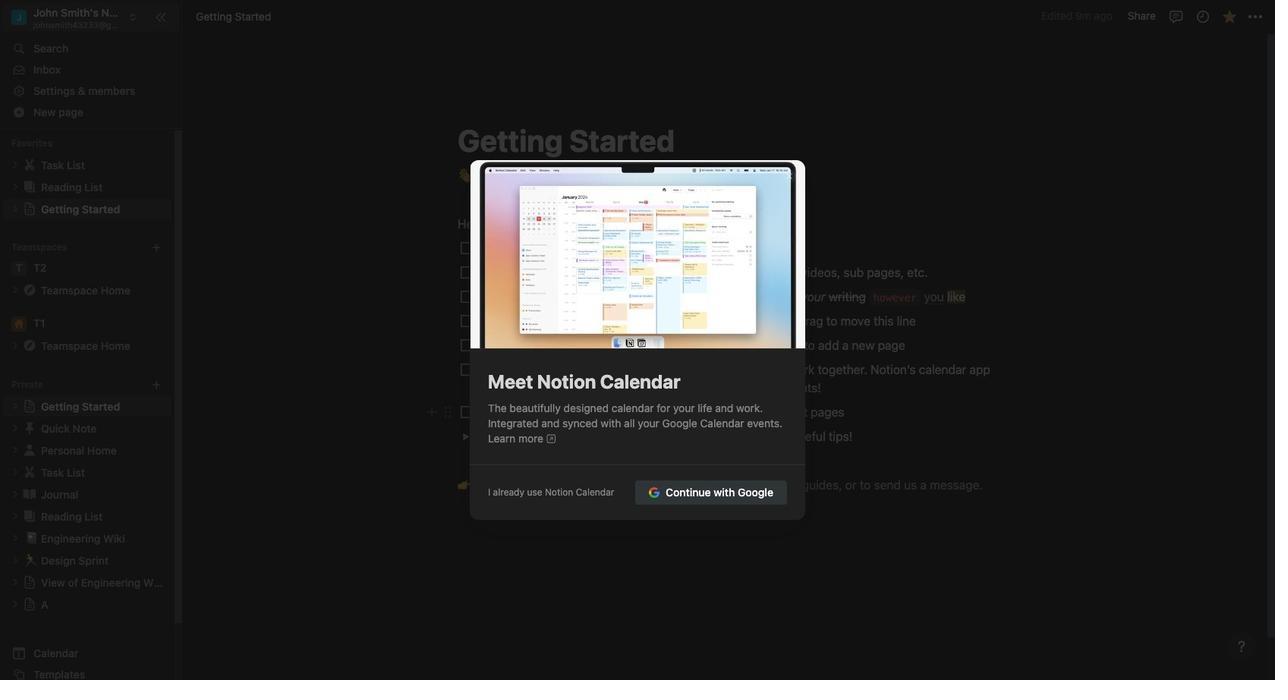 Task type: vqa. For each thing, say whether or not it's contained in the screenshot.
sixth Open icon from the bottom
no



Task type: locate. For each thing, give the bounding box(es) containing it.
new teamspace image
[[151, 242, 162, 253]]

drag image
[[443, 407, 453, 418]]

favorited image
[[1222, 9, 1237, 24]]

dialog
[[470, 161, 805, 520]]

close sidebar image
[[155, 11, 167, 23]]

👉 image
[[458, 474, 473, 494]]

updates image
[[1195, 9, 1210, 24]]



Task type: describe. For each thing, give the bounding box(es) containing it.
comments image
[[1169, 9, 1184, 24]]

👋 image
[[458, 165, 473, 184]]

click to add below. option-click to add a block above image
[[426, 403, 438, 421]]

add a page image
[[151, 379, 162, 390]]

t image
[[11, 261, 27, 276]]



